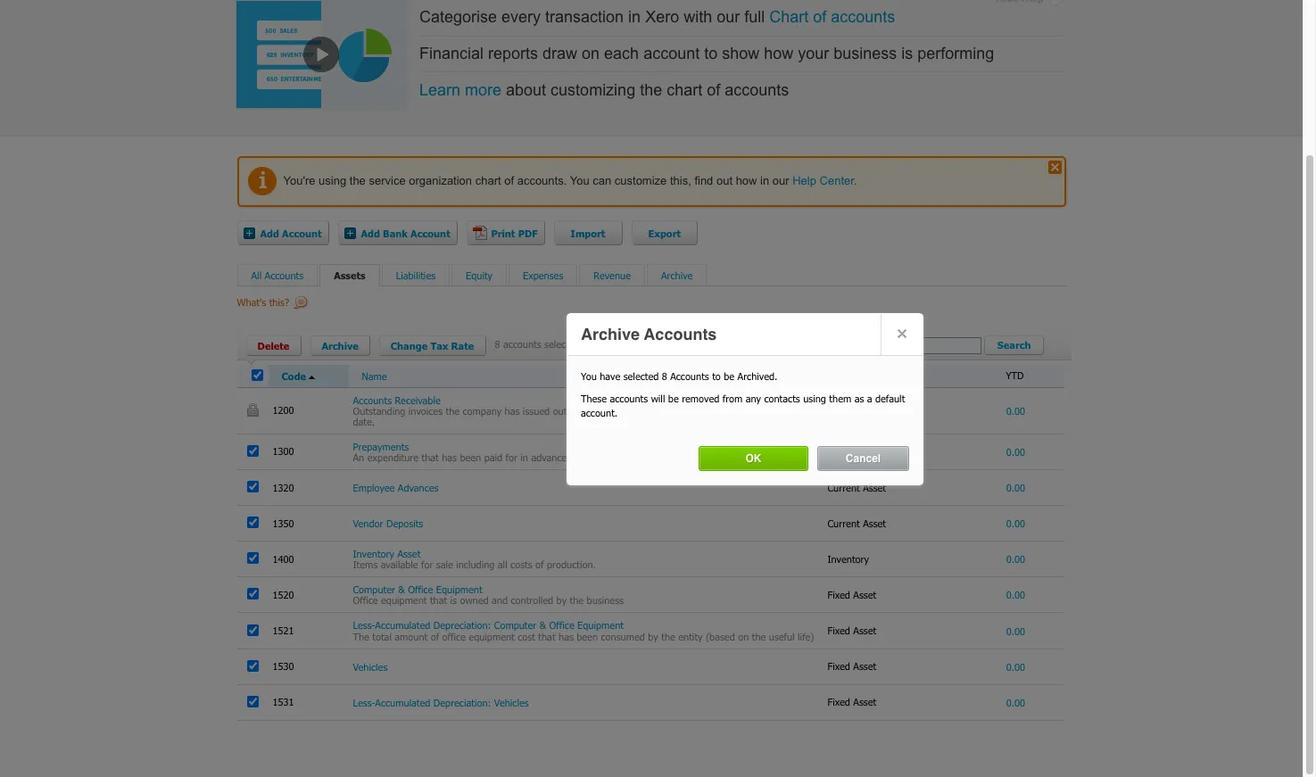 Task type: describe. For each thing, give the bounding box(es) containing it.
of down 'financial reports draw on each account to show how your business is performing'
[[707, 82, 721, 99]]

prepayments
[[353, 441, 409, 453]]

amount
[[395, 631, 428, 642]]

0 vertical spatial to
[[705, 44, 718, 62]]

chart for the
[[667, 82, 703, 99]]

in left xero
[[629, 8, 641, 26]]

1521
[[273, 625, 297, 637]]

prepayments link
[[353, 441, 409, 453]]

these  accounts will be removed from any contacts using      them as a default account.
[[581, 393, 906, 419]]

liabilities link
[[396, 269, 436, 281]]

print
[[492, 227, 516, 239]]

default
[[876, 393, 906, 405]]

by inside computer & office equipment office equipment that is owned and controlled by the business
[[557, 595, 567, 607]]

1 vertical spatial to
[[713, 371, 721, 382]]

1 horizontal spatial out
[[717, 174, 733, 187]]

be inside these  accounts will be removed from any contacts using      them as a default account.
[[669, 393, 679, 405]]

the left entity
[[662, 631, 676, 642]]

cancel link
[[818, 447, 910, 472]]

& inside computer & office equipment office equipment that is owned and controlled by the business
[[399, 584, 405, 596]]

liabilities
[[396, 269, 436, 281]]

prepayments an expenditure that has been paid for in advance.
[[353, 441, 570, 463]]

been inside less-accumulated depreciation: computer & office equipment the total amount of office equipment cost that has been consumed by the entity (based on the useful life)
[[577, 631, 598, 642]]

the down account
[[640, 82, 663, 99]]

equipment inside computer & office equipment office equipment that is owned and controlled by the business
[[381, 595, 427, 607]]

rate
[[451, 340, 474, 351]]

current asset for 1200
[[828, 405, 890, 416]]

removed
[[682, 393, 720, 405]]

computer & office equipment office equipment that is owned and controlled by the business
[[353, 584, 624, 607]]

account inside "link"
[[411, 227, 451, 239]]

0.00 link for 1300
[[1007, 446, 1026, 458]]

add account
[[260, 227, 322, 239]]

help center link
[[793, 174, 854, 187]]

xero
[[646, 8, 680, 26]]

1 horizontal spatial is
[[902, 44, 914, 62]]

current for 1320
[[828, 482, 860, 493]]

print pdf link
[[467, 220, 545, 245]]

of inside less-accumulated depreciation: computer & office equipment the total amount of office equipment cost that has been consumed by the entity (based on the useful life)
[[431, 631, 439, 642]]

fixed for 1521
[[828, 625, 851, 637]]

entity
[[679, 631, 703, 642]]

account
[[644, 44, 700, 62]]

0.00 link for 1521
[[1007, 625, 1026, 637]]

0 vertical spatial you
[[570, 174, 590, 187]]

inventory asset link
[[353, 548, 421, 560]]

equipment inside computer & office equipment office equipment that is owned and controlled by the business
[[436, 584, 483, 596]]

fixed asset for 1520
[[828, 589, 880, 601]]

vehicles link
[[353, 661, 388, 673]]

from
[[723, 393, 743, 405]]

1300
[[273, 446, 297, 458]]

asset for 1530
[[854, 661, 877, 672]]

them
[[830, 393, 852, 405]]

accounts for all accounts
[[265, 269, 304, 281]]

what's
[[237, 297, 266, 308]]

1 horizontal spatial office
[[408, 584, 433, 596]]

0.00 link for 1320
[[1007, 482, 1026, 494]]

accounts inside accounts receivable outstanding invoices the company has issued out to the client but has not yet received in cash at balance date.
[[353, 394, 392, 406]]

0 horizontal spatial archive
[[322, 340, 359, 351]]

cancel
[[846, 453, 881, 465]]

0 horizontal spatial office
[[353, 595, 378, 607]]

advances
[[398, 482, 439, 494]]

transaction
[[546, 8, 624, 26]]

learn more about customizing the chart of accounts
[[420, 82, 790, 99]]

export link
[[632, 220, 698, 245]]

cash
[[744, 405, 763, 417]]

archived.
[[738, 371, 778, 382]]

name link
[[362, 370, 387, 382]]

8 accounts
[[662, 371, 710, 382]]

expenses
[[523, 269, 564, 281]]

code
[[282, 370, 306, 382]]

for inside prepayments an expenditure that has been paid for in advance.
[[506, 452, 518, 463]]

show
[[722, 44, 760, 62]]

chart of accounts link
[[770, 8, 896, 26]]

accounts for archive accounts
[[644, 325, 717, 344]]

of right chart
[[814, 8, 827, 26]]

change tax rate
[[391, 340, 474, 351]]

consumed
[[601, 631, 645, 642]]

0.00 for 1400
[[1007, 554, 1026, 565]]

0 vertical spatial archive link
[[662, 269, 693, 281]]

all
[[251, 269, 262, 281]]

of inside inventory asset items available for sale including all costs of production.
[[536, 559, 544, 571]]

accounts inside these  accounts will be removed from any contacts using      them as a default account.
[[610, 393, 648, 405]]

learn more link
[[420, 82, 502, 99]]

0.00 for 1520
[[1007, 590, 1026, 601]]

issued
[[523, 405, 550, 417]]

1520
[[273, 589, 297, 601]]

1 vertical spatial our
[[773, 174, 790, 187]]

(based
[[706, 631, 735, 642]]

each
[[605, 44, 639, 62]]

balance
[[778, 405, 811, 417]]

equity link
[[466, 269, 493, 281]]

0 horizontal spatial how
[[736, 174, 758, 187]]

revenue link
[[594, 269, 631, 281]]

0 horizontal spatial using
[[319, 174, 347, 187]]

fixed for 1531
[[828, 697, 851, 708]]

you have selected 8 accounts to be archived.
[[581, 371, 778, 382]]

in left help
[[761, 174, 770, 187]]

1 horizontal spatial archive
[[581, 325, 640, 344]]

0.00 for 1530
[[1007, 661, 1026, 673]]

the left the useful
[[752, 631, 766, 642]]

accumulated for less-accumulated depreciation: computer & office equipment the total amount of office equipment cost that has been consumed by the entity (based on the useful life)
[[375, 620, 431, 632]]

search
[[998, 339, 1032, 351]]

cost
[[518, 631, 536, 642]]

less- for less-accumulated depreciation: vehicles
[[353, 697, 375, 709]]

1 vertical spatial vehicles
[[494, 697, 529, 709]]

office inside less-accumulated depreciation: computer & office equipment the total amount of office equipment cost that has been consumed by the entity (based on the useful life)
[[550, 620, 575, 632]]

the down these
[[582, 405, 596, 417]]

0 horizontal spatial archive link
[[310, 335, 370, 356]]

outstanding
[[353, 405, 406, 417]]

draw
[[543, 44, 578, 62]]

asset for 1531
[[854, 697, 877, 708]]

0.00 link for 1400
[[1007, 554, 1026, 565]]

customizing
[[551, 82, 636, 99]]

been inside prepayments an expenditure that has been paid for in advance.
[[460, 452, 481, 463]]

deposits
[[387, 518, 423, 529]]

change
[[391, 340, 428, 351]]

useful
[[769, 631, 795, 642]]

that inside less-accumulated depreciation: computer & office equipment the total amount of office equipment cost that has been consumed by the entity (based on the useful life)
[[539, 631, 556, 642]]

by inside less-accumulated depreciation: computer & office equipment the total amount of office equipment cost that has been consumed by the entity (based on the useful life)
[[648, 631, 659, 642]]

asset for 1520
[[854, 589, 877, 601]]

company
[[463, 405, 502, 417]]

customize
[[615, 174, 667, 187]]

1 horizontal spatial how
[[764, 44, 794, 62]]

these
[[581, 393, 607, 405]]

delete
[[258, 340, 290, 351]]

on inside less-accumulated depreciation: computer & office equipment the total amount of office equipment cost that has been consumed by the entity (based on the useful life)
[[739, 631, 749, 642]]

reports
[[488, 44, 538, 62]]

current asset for 1350
[[828, 517, 890, 529]]

of left accounts.
[[505, 174, 514, 187]]

0.00 for 1350
[[1007, 518, 1026, 529]]

8
[[495, 338, 500, 350]]

accounts receivable outstanding invoices the company has issued out to the client but has not yet received in cash at balance date.
[[353, 394, 811, 428]]

current for 1200
[[828, 405, 860, 416]]

business inside computer & office equipment office equipment that is owned and controlled by the business
[[587, 595, 624, 607]]

0.00 link for 1350
[[1007, 518, 1026, 529]]

accumulated for less-accumulated depreciation: vehicles
[[375, 697, 431, 709]]

1 account from the left
[[282, 227, 322, 239]]

all accounts link
[[251, 269, 304, 281]]

change tax rate link
[[379, 335, 486, 356]]

1 horizontal spatial business
[[834, 44, 898, 62]]

your
[[798, 44, 830, 62]]

delete link
[[246, 335, 301, 356]]

0 horizontal spatial vehicles
[[353, 661, 388, 673]]

selected for have
[[624, 371, 659, 382]]

total
[[373, 631, 392, 642]]

the
[[353, 631, 370, 642]]

fixed asset for 1521
[[828, 625, 880, 637]]

has down will
[[642, 405, 657, 417]]

1530
[[273, 661, 297, 672]]

ok link
[[699, 447, 809, 472]]

1350
[[273, 517, 297, 529]]



Task type: vqa. For each thing, say whether or not it's contained in the screenshot.


Task type: locate. For each thing, give the bounding box(es) containing it.
1 vertical spatial chart
[[476, 174, 501, 187]]

2 0.00 link from the top
[[1007, 446, 1026, 458]]

less- for less-accumulated depreciation: computer & office equipment the total amount of office equipment cost that has been consumed by the entity (based on the useful life)
[[353, 620, 375, 632]]

any
[[746, 393, 762, 405]]

accounts down show
[[725, 82, 790, 99]]

2 vertical spatial that
[[539, 631, 556, 642]]

costs
[[511, 559, 533, 571]]

0 vertical spatial equipment
[[436, 584, 483, 596]]

archive down export on the top of page
[[662, 269, 693, 281]]

that inside computer & office equipment office equipment that is owned and controlled by the business
[[430, 595, 447, 607]]

find
[[695, 174, 714, 187]]

3 current asset from the top
[[828, 482, 890, 493]]

inventory inside inventory asset items available for sale including all costs of production.
[[353, 548, 395, 560]]

1 fixed from the top
[[828, 589, 851, 601]]

help
[[793, 174, 817, 187]]

0 horizontal spatial out
[[553, 405, 567, 417]]

fixed for 1530
[[828, 661, 851, 672]]

depreciation: for vehicles
[[434, 697, 491, 709]]

1 add from the left
[[260, 227, 279, 239]]

office right cost
[[550, 620, 575, 632]]

print pdf
[[492, 227, 538, 239]]

add left "bank"
[[361, 227, 380, 239]]

2 vertical spatial to
[[570, 405, 579, 417]]

that up advances
[[422, 452, 439, 463]]

current asset for 1300
[[828, 446, 890, 458]]

0 horizontal spatial add
[[260, 227, 279, 239]]

1 horizontal spatial on
[[739, 631, 749, 642]]

you left have
[[581, 371, 597, 382]]

4 0.00 link from the top
[[1007, 518, 1026, 529]]

add for add account
[[260, 227, 279, 239]]

1 current from the top
[[828, 405, 860, 416]]

1 vertical spatial accumulated
[[375, 697, 431, 709]]

less-accumulated depreciation: computer & office equipment link
[[353, 620, 624, 632]]

0 horizontal spatial be
[[669, 393, 679, 405]]

business down chart of accounts link
[[834, 44, 898, 62]]

equipment down available
[[381, 595, 427, 607]]

vehicles down the
[[353, 661, 388, 673]]

0.00 for 1300
[[1007, 446, 1026, 458]]

4 current from the top
[[828, 517, 860, 529]]

asset inside inventory asset items available for sale including all costs of production.
[[398, 548, 421, 560]]

depreciation: down office
[[434, 697, 491, 709]]

0 vertical spatial business
[[834, 44, 898, 62]]

0.00 for 1521
[[1007, 625, 1026, 637]]

depreciation: inside less-accumulated depreciation: computer & office equipment the total amount of office equipment cost that has been consumed by the entity (based on the useful life)
[[434, 620, 491, 632]]

add inside "link"
[[361, 227, 380, 239]]

1 vertical spatial less-
[[353, 697, 375, 709]]

0 vertical spatial less-
[[353, 620, 375, 632]]

categorise
[[420, 8, 497, 26]]

organization
[[409, 174, 472, 187]]

will
[[651, 393, 666, 405]]

1 vertical spatial using
[[804, 393, 827, 405]]

office
[[443, 631, 466, 642]]

how left "your"
[[764, 44, 794, 62]]

archive link up code "link"
[[310, 335, 370, 356]]

learn
[[420, 82, 461, 99]]

the right invoices
[[446, 405, 460, 417]]

to inside accounts receivable outstanding invoices the company has issued out to the client but has not yet received in cash at balance date.
[[570, 405, 579, 417]]

you cannot delete/archive system accounts. image
[[247, 403, 258, 417]]

0 horizontal spatial &
[[399, 584, 405, 596]]

0 vertical spatial our
[[717, 8, 740, 26]]

is left owned at the bottom left of page
[[451, 595, 457, 607]]

at
[[766, 405, 775, 417]]

less- down vehicles 'link'
[[353, 697, 375, 709]]

out
[[717, 174, 733, 187], [553, 405, 567, 417]]

.
[[854, 174, 858, 187]]

be up "from"
[[724, 371, 735, 382]]

8 0.00 from the top
[[1007, 661, 1026, 673]]

3 fixed asset from the top
[[828, 661, 880, 672]]

0 horizontal spatial on
[[582, 44, 600, 62]]

0 vertical spatial out
[[717, 174, 733, 187]]

archive
[[662, 269, 693, 281], [581, 325, 640, 344], [322, 340, 359, 351]]

1 vertical spatial equipment
[[578, 620, 624, 632]]

current for 1300
[[828, 446, 860, 458]]

bank
[[383, 227, 408, 239]]

expenditure
[[368, 452, 419, 463]]

advance.
[[532, 452, 570, 463]]

fixed for 1520
[[828, 589, 851, 601]]

of left office
[[431, 631, 439, 642]]

2 0.00 from the top
[[1007, 446, 1026, 458]]

2 accumulated from the top
[[375, 697, 431, 709]]

how right find
[[736, 174, 758, 187]]

financial
[[420, 44, 484, 62]]

1 vertical spatial computer
[[494, 620, 537, 632]]

computer inside computer & office equipment office equipment that is owned and controlled by the business
[[353, 584, 396, 596]]

for left 'sale'
[[421, 559, 433, 571]]

vendor
[[353, 518, 383, 529]]

asset for 1350
[[864, 517, 887, 529]]

fixed asset for 1530
[[828, 661, 880, 672]]

7 0.00 link from the top
[[1007, 625, 1026, 637]]

equity
[[466, 269, 493, 281]]

be
[[724, 371, 735, 382], [669, 393, 679, 405]]

the left service
[[350, 174, 366, 187]]

2 fixed from the top
[[828, 625, 851, 637]]

2 horizontal spatial archive
[[662, 269, 693, 281]]

0 vertical spatial on
[[582, 44, 600, 62]]

1 vertical spatial equipment
[[469, 631, 515, 642]]

a
[[868, 393, 873, 405]]

for
[[506, 452, 518, 463], [421, 559, 433, 571]]

0.00 for 1320
[[1007, 482, 1026, 494]]

1 horizontal spatial computer
[[494, 620, 537, 632]]

2 account from the left
[[411, 227, 451, 239]]

& down available
[[399, 584, 405, 596]]

1 vertical spatial depreciation:
[[434, 697, 491, 709]]

1 0.00 from the top
[[1007, 405, 1026, 417]]

0 horizontal spatial equipment
[[436, 584, 483, 596]]

archive accounts
[[581, 325, 717, 344]]

accumulated
[[375, 620, 431, 632], [375, 697, 431, 709]]

0 horizontal spatial been
[[460, 452, 481, 463]]

1 vertical spatial selected
[[624, 371, 659, 382]]

equipment down production.
[[578, 620, 624, 632]]

0 vertical spatial been
[[460, 452, 481, 463]]

9 0.00 link from the top
[[1007, 697, 1026, 709]]

to left show
[[705, 44, 718, 62]]

1 horizontal spatial add
[[361, 227, 380, 239]]

less- up vehicles 'link'
[[353, 620, 375, 632]]

inventory for inventory asset items available for sale including all costs of production.
[[353, 548, 395, 560]]

0 vertical spatial depreciation:
[[434, 620, 491, 632]]

chart right "organization"
[[476, 174, 501, 187]]

1 current asset from the top
[[828, 405, 890, 416]]

client
[[599, 405, 622, 417]]

4 fixed asset from the top
[[828, 697, 880, 708]]

0 horizontal spatial inventory
[[353, 548, 395, 560]]

2 fixed asset from the top
[[828, 625, 880, 637]]

you left can
[[570, 174, 590, 187]]

accounts right chart
[[831, 8, 896, 26]]

production.
[[547, 559, 596, 571]]

6 0.00 link from the top
[[1007, 590, 1026, 601]]

been
[[460, 452, 481, 463], [577, 631, 598, 642]]

in down "from"
[[733, 405, 741, 417]]

archive up code "link"
[[322, 340, 359, 351]]

import link
[[554, 220, 623, 245]]

our left help
[[773, 174, 790, 187]]

business up less-accumulated depreciation: computer & office equipment the total amount of office equipment cost that has been consumed by the entity (based on the useful life)
[[587, 595, 624, 607]]

current asset for 1320
[[828, 482, 890, 493]]

be up not
[[669, 393, 679, 405]]

office
[[408, 584, 433, 596], [353, 595, 378, 607], [550, 620, 575, 632]]

None text field
[[757, 337, 982, 354]]

full
[[745, 8, 765, 26]]

for inside inventory asset items available for sale including all costs of production.
[[421, 559, 433, 571]]

add
[[260, 227, 279, 239], [361, 227, 380, 239]]

accounts right '8'
[[504, 338, 542, 350]]

in inside accounts receivable outstanding invoices the company has issued out to the client but has not yet received in cash at balance date.
[[733, 405, 741, 417]]

you're using the service organization chart of accounts. you can customize this, find out how in our help center .
[[283, 174, 858, 187]]

0 horizontal spatial account
[[282, 227, 322, 239]]

6 0.00 from the top
[[1007, 590, 1026, 601]]

1 vertical spatial is
[[451, 595, 457, 607]]

to up removed
[[713, 371, 721, 382]]

1 horizontal spatial equipment
[[469, 631, 515, 642]]

has left paid
[[442, 452, 457, 463]]

how
[[764, 44, 794, 62], [736, 174, 758, 187]]

0.00 link for 1520
[[1007, 590, 1026, 601]]

what's this? link
[[237, 297, 308, 321]]

our
[[717, 8, 740, 26], [773, 174, 790, 187]]

fixed asset for 1531
[[828, 697, 880, 708]]

0 vertical spatial equipment
[[381, 595, 427, 607]]

by right controlled
[[557, 595, 567, 607]]

None checkbox
[[251, 369, 263, 381], [247, 553, 258, 564], [247, 589, 258, 600], [247, 625, 258, 636], [251, 369, 263, 381], [247, 553, 258, 564], [247, 589, 258, 600], [247, 625, 258, 636]]

accounts up you have selected 8 accounts to be archived.
[[644, 325, 717, 344]]

1 horizontal spatial &
[[540, 620, 547, 632]]

out inside accounts receivable outstanding invoices the company has issued out to the client but has not yet received in cash at balance date.
[[553, 405, 567, 417]]

3 current from the top
[[828, 482, 860, 493]]

tax
[[431, 340, 449, 351]]

the inside computer & office equipment office equipment that is owned and controlled by the business
[[570, 595, 584, 607]]

search button
[[985, 335, 1045, 357]]

inventory for inventory
[[828, 553, 873, 565]]

3 0.00 link from the top
[[1007, 482, 1026, 494]]

1531
[[273, 697, 297, 708]]

our left the full
[[717, 8, 740, 26]]

financial reports draw on each account to show how your business is performing
[[420, 44, 995, 62]]

an
[[353, 452, 364, 463]]

using up balance
[[804, 393, 827, 405]]

1 horizontal spatial account
[[411, 227, 451, 239]]

more
[[465, 82, 502, 99]]

0 vertical spatial be
[[724, 371, 735, 382]]

paid
[[485, 452, 503, 463]]

& inside less-accumulated depreciation: computer & office equipment the total amount of office equipment cost that has been consumed by the entity (based on the useful life)
[[540, 620, 547, 632]]

invoices
[[409, 405, 443, 417]]

0 horizontal spatial is
[[451, 595, 457, 607]]

computer inside less-accumulated depreciation: computer & office equipment the total amount of office equipment cost that has been consumed by the entity (based on the useful life)
[[494, 620, 537, 632]]

9 0.00 from the top
[[1007, 697, 1026, 709]]

1 horizontal spatial been
[[577, 631, 598, 642]]

equipment inside less-accumulated depreciation: computer & office equipment the total amount of office equipment cost that has been consumed by the entity (based on the useful life)
[[578, 620, 624, 632]]

service
[[369, 174, 406, 187]]

center
[[820, 174, 854, 187]]

add account link
[[237, 220, 329, 245]]

1 fixed asset from the top
[[828, 589, 880, 601]]

using right the you're
[[319, 174, 347, 187]]

chart for organization
[[476, 174, 501, 187]]

about
[[506, 82, 547, 99]]

this,
[[670, 174, 692, 187]]

asset for 1521
[[854, 625, 877, 637]]

chart
[[770, 8, 809, 26]]

1 horizontal spatial accounts
[[353, 394, 392, 406]]

1 horizontal spatial inventory
[[828, 553, 873, 565]]

0.00 link
[[1007, 405, 1026, 417], [1007, 446, 1026, 458], [1007, 482, 1026, 494], [1007, 518, 1026, 529], [1007, 554, 1026, 565], [1007, 590, 1026, 601], [1007, 625, 1026, 637], [1007, 661, 1026, 673], [1007, 697, 1026, 709]]

2 depreciation: from the top
[[434, 697, 491, 709]]

export
[[649, 227, 681, 239]]

that inside prepayments an expenditure that has been paid for in advance.
[[422, 452, 439, 463]]

0 vertical spatial chart
[[667, 82, 703, 99]]

this?
[[269, 297, 289, 308]]

account up all accounts link
[[282, 227, 322, 239]]

that right cost
[[539, 631, 556, 642]]

4 0.00 from the top
[[1007, 518, 1026, 529]]

0 vertical spatial &
[[399, 584, 405, 596]]

0 horizontal spatial business
[[587, 595, 624, 607]]

performing
[[918, 44, 995, 62]]

account right "bank"
[[411, 227, 451, 239]]

that left owned at the bottom left of page
[[430, 595, 447, 607]]

2 current from the top
[[828, 446, 860, 458]]

current for 1350
[[828, 517, 860, 529]]

0 horizontal spatial selected
[[545, 338, 580, 350]]

0.00 link for 1531
[[1007, 697, 1026, 709]]

equipment down 'sale'
[[436, 584, 483, 596]]

been left paid
[[460, 452, 481, 463]]

1 0.00 link from the top
[[1007, 405, 1026, 417]]

1 vertical spatial business
[[587, 595, 624, 607]]

life)
[[798, 631, 815, 642]]

using inside these  accounts will be removed from any contacts using      them as a default account.
[[804, 393, 827, 405]]

equipment left cost
[[469, 631, 515, 642]]

has inside less-accumulated depreciation: computer & office equipment the total amount of office equipment cost that has been consumed by the entity (based on the useful life)
[[559, 631, 574, 642]]

archive up have
[[581, 325, 640, 344]]

selected
[[545, 338, 580, 350], [624, 371, 659, 382]]

accumulated down vehicles 'link'
[[375, 697, 431, 709]]

3 0.00 from the top
[[1007, 482, 1026, 494]]

0 vertical spatial that
[[422, 452, 439, 463]]

0 vertical spatial accounts
[[265, 269, 304, 281]]

add up all accounts
[[260, 227, 279, 239]]

5 0.00 link from the top
[[1007, 554, 1026, 565]]

asset for 1320
[[864, 482, 887, 493]]

1 horizontal spatial vehicles
[[494, 697, 529, 709]]

depreciation:
[[434, 620, 491, 632], [434, 697, 491, 709]]

1 less- from the top
[[353, 620, 375, 632]]

1 vertical spatial been
[[577, 631, 598, 642]]

vehicles down cost
[[494, 697, 529, 709]]

you're
[[283, 174, 316, 187]]

1 vertical spatial you
[[581, 371, 597, 382]]

accounts
[[831, 8, 896, 26], [725, 82, 790, 99], [504, 338, 542, 350], [610, 393, 648, 405]]

1 vertical spatial that
[[430, 595, 447, 607]]

is inside computer & office equipment office equipment that is owned and controlled by the business
[[451, 595, 457, 607]]

computer & office equipment link
[[353, 584, 483, 596]]

0.00 for 1531
[[1007, 697, 1026, 709]]

all
[[498, 559, 508, 571]]

received
[[694, 405, 730, 417]]

0.00 link for 1200
[[1007, 405, 1026, 417]]

has inside prepayments an expenditure that has been paid for in advance.
[[442, 452, 457, 463]]

in inside prepayments an expenditure that has been paid for in advance.
[[521, 452, 529, 463]]

accounts up but
[[610, 393, 648, 405]]

1 horizontal spatial by
[[648, 631, 659, 642]]

depreciation: down owned at the bottom left of page
[[434, 620, 491, 632]]

has left issued
[[505, 405, 520, 417]]

0 vertical spatial by
[[557, 595, 567, 607]]

employee advances link
[[353, 482, 439, 494]]

archive link down export on the top of page
[[662, 269, 693, 281]]

0 horizontal spatial equipment
[[381, 595, 427, 607]]

4 current asset from the top
[[828, 517, 890, 529]]

out right find
[[717, 174, 733, 187]]

asset for 1300
[[864, 446, 887, 458]]

0 vertical spatial how
[[764, 44, 794, 62]]

in left advance.
[[521, 452, 529, 463]]

assets link
[[334, 269, 366, 281]]

has
[[505, 405, 520, 417], [642, 405, 657, 417], [442, 452, 457, 463], [559, 631, 574, 642]]

inventory
[[353, 548, 395, 560], [828, 553, 873, 565]]

0 horizontal spatial our
[[717, 8, 740, 26]]

0 vertical spatial selected
[[545, 338, 580, 350]]

on right 'draw'
[[582, 44, 600, 62]]

2 vertical spatial accounts
[[353, 394, 392, 406]]

owned
[[460, 595, 489, 607]]

4 fixed from the top
[[828, 697, 851, 708]]

7 0.00 from the top
[[1007, 625, 1026, 637]]

import
[[571, 227, 606, 239]]

not
[[660, 405, 675, 417]]

account.
[[581, 407, 618, 419]]

2 horizontal spatial accounts
[[644, 325, 717, 344]]

add for add bank account
[[361, 227, 380, 239]]

None checkbox
[[247, 445, 258, 457], [247, 481, 258, 493], [247, 517, 258, 529], [247, 660, 258, 672], [247, 696, 258, 708], [247, 445, 258, 457], [247, 481, 258, 493], [247, 517, 258, 529], [247, 660, 258, 672], [247, 696, 258, 708]]

0.00 link for 1530
[[1007, 661, 1026, 673]]

0 horizontal spatial accounts
[[265, 269, 304, 281]]

0 vertical spatial is
[[902, 44, 914, 62]]

2 less- from the top
[[353, 697, 375, 709]]

you
[[570, 174, 590, 187], [581, 371, 597, 382]]

code link
[[282, 370, 344, 384]]

of right costs
[[536, 559, 544, 571]]

chart down account
[[667, 82, 703, 99]]

has right cost
[[559, 631, 574, 642]]

the up less-accumulated depreciation: computer & office equipment the total amount of office equipment cost that has been consumed by the entity (based on the useful life)
[[570, 595, 584, 607]]

accumulated inside less-accumulated depreciation: computer & office equipment the total amount of office equipment cost that has been consumed by the entity (based on the useful life)
[[375, 620, 431, 632]]

inventory asset items available for sale including all costs of production.
[[353, 548, 596, 571]]

been left consumed
[[577, 631, 598, 642]]

2 add from the left
[[361, 227, 380, 239]]

1 vertical spatial for
[[421, 559, 433, 571]]

less- inside less-accumulated depreciation: computer & office equipment the total amount of office equipment cost that has been consumed by the entity (based on the useful life)
[[353, 620, 375, 632]]

1 horizontal spatial archive link
[[662, 269, 693, 281]]

asset for 1200
[[864, 405, 887, 416]]

5 0.00 from the top
[[1007, 554, 1026, 565]]

1 depreciation: from the top
[[434, 620, 491, 632]]

1 accumulated from the top
[[375, 620, 431, 632]]

1 horizontal spatial chart
[[667, 82, 703, 99]]

3 fixed from the top
[[828, 661, 851, 672]]

is left performing
[[902, 44, 914, 62]]

1 horizontal spatial be
[[724, 371, 735, 382]]

& right cost
[[540, 620, 547, 632]]

selected up will
[[624, 371, 659, 382]]

equipment inside less-accumulated depreciation: computer & office equipment the total amount of office equipment cost that has been consumed by the entity (based on the useful life)
[[469, 631, 515, 642]]

depreciation: for computer
[[434, 620, 491, 632]]

accounts right all
[[265, 269, 304, 281]]

0 horizontal spatial for
[[421, 559, 433, 571]]

computer down items
[[353, 584, 396, 596]]

on right (based
[[739, 631, 749, 642]]

1 vertical spatial how
[[736, 174, 758, 187]]

accumulated down "computer & office equipment" link
[[375, 620, 431, 632]]

1 horizontal spatial using
[[804, 393, 827, 405]]

8 0.00 link from the top
[[1007, 661, 1026, 673]]

0 vertical spatial computer
[[353, 584, 396, 596]]

selected for accounts
[[545, 338, 580, 350]]

by right consumed
[[648, 631, 659, 642]]

can
[[593, 174, 612, 187]]

1 vertical spatial out
[[553, 405, 567, 417]]

office down available
[[408, 584, 433, 596]]

selected right '8'
[[545, 338, 580, 350]]

for right paid
[[506, 452, 518, 463]]

0 vertical spatial using
[[319, 174, 347, 187]]

assets
[[334, 269, 366, 281]]

1 vertical spatial be
[[669, 393, 679, 405]]

office down items
[[353, 595, 378, 607]]

1 vertical spatial &
[[540, 620, 547, 632]]

1 horizontal spatial equipment
[[578, 620, 624, 632]]

1 horizontal spatial for
[[506, 452, 518, 463]]

1 vertical spatial by
[[648, 631, 659, 642]]

computer down and on the bottom left of the page
[[494, 620, 537, 632]]

add bank account
[[361, 227, 451, 239]]

0 horizontal spatial chart
[[476, 174, 501, 187]]

accounts up date.
[[353, 394, 392, 406]]

out right issued
[[553, 405, 567, 417]]

to left account.
[[570, 405, 579, 417]]

1 vertical spatial on
[[739, 631, 749, 642]]

0.00 for 1200
[[1007, 405, 1026, 417]]

1 horizontal spatial our
[[773, 174, 790, 187]]

0 vertical spatial for
[[506, 452, 518, 463]]

available
[[381, 559, 418, 571]]

2 horizontal spatial office
[[550, 620, 575, 632]]

receivable
[[395, 394, 441, 406]]

0.00
[[1007, 405, 1026, 417], [1007, 446, 1026, 458], [1007, 482, 1026, 494], [1007, 518, 1026, 529], [1007, 554, 1026, 565], [1007, 590, 1026, 601], [1007, 625, 1026, 637], [1007, 661, 1026, 673], [1007, 697, 1026, 709]]

2 current asset from the top
[[828, 446, 890, 458]]

equipment
[[436, 584, 483, 596], [578, 620, 624, 632]]



